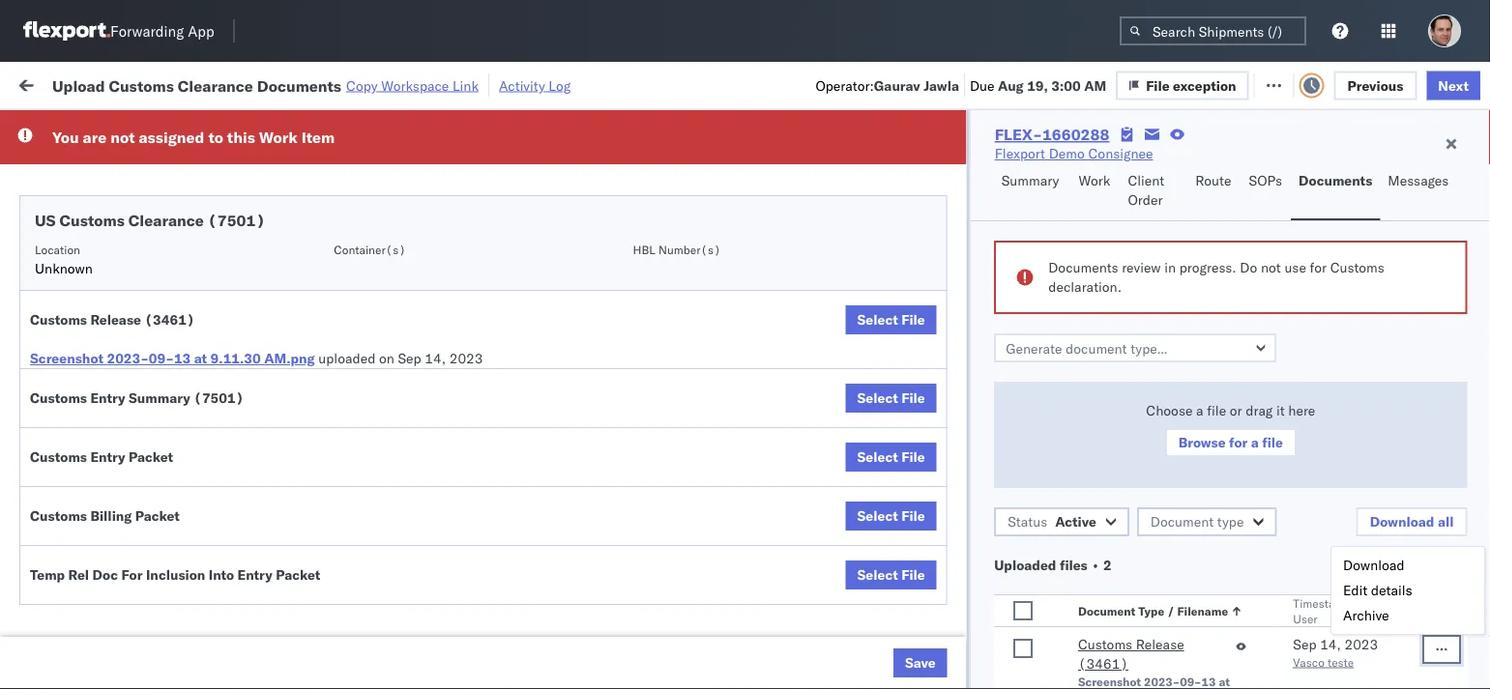 Task type: locate. For each thing, give the bounding box(es) containing it.
account
[[853, 150, 904, 167], [943, 193, 994, 210], [943, 236, 994, 252], [817, 278, 868, 295], [943, 278, 994, 295], [826, 321, 877, 338], [952, 321, 1003, 338], [826, 363, 877, 380], [952, 363, 1003, 380], [826, 448, 877, 465], [952, 448, 1003, 465], [817, 533, 868, 550], [943, 533, 994, 550]]

uploaded
[[318, 350, 376, 367]]

14, down 20, on the left of page
[[425, 350, 446, 367]]

otter for otter products, llc
[[843, 150, 875, 167]]

bicu1234565, demu1232567 down 'timestamp'
[[1192, 618, 1389, 635]]

customs release (3461) up screenshot 2023-09-13 at
[[1078, 636, 1184, 673]]

lcl for otter products - test account
[[635, 150, 659, 167]]

gaurav
[[874, 77, 921, 94]]

0 vertical spatial 2001714
[[1109, 193, 1168, 210]]

choose a file or drag it here
[[1146, 402, 1315, 419]]

2 vertical spatial schedule delivery appointment link
[[44, 361, 238, 381]]

7 resize handle column header from the left
[[1159, 150, 1182, 690]]

3 appointment from the top
[[158, 362, 238, 379]]

schedule pickup from los angeles, ca for flex-1977428 schedule pickup from los angeles, ca button
[[44, 310, 261, 346]]

1 vertical spatial flex-2150210
[[1068, 533, 1168, 550]]

demo123
[[1317, 491, 1383, 508]]

select file
[[857, 311, 925, 328], [857, 390, 925, 407], [857, 449, 925, 466], [857, 508, 925, 525], [857, 567, 925, 584]]

pickup for schedule pickup from los angeles, ca link associated with 1st schedule pickup from los angeles, ca button from the bottom of the page
[[105, 650, 147, 667]]

0 vertical spatial 3:30 pm est, feb 17, 2023
[[311, 193, 486, 210]]

numbers inside container numbers
[[1192, 166, 1240, 180]]

release down upload customs clearance documents
[[90, 311, 141, 328]]

3 air from the top
[[592, 533, 610, 550]]

file for customs entry summary (7501)
[[902, 390, 925, 407]]

3 schedule from the top
[[44, 235, 102, 251]]

clearance for us customs clearance (7501)
[[128, 211, 204, 230]]

maeu1234567 for confirm pickup from los angeles, ca
[[1192, 448, 1289, 465]]

0 horizontal spatial on
[[379, 350, 395, 367]]

schedule delivery appointment button for 2:59 am est, feb 17, 2023
[[44, 148, 238, 170]]

1 horizontal spatial release
[[1136, 636, 1184, 653]]

2 vertical spatial --
[[1317, 661, 1334, 678]]

2 confirm pickup from los angeles, ca link from the top
[[44, 437, 275, 475]]

ocean for honeywell - test account
[[592, 363, 632, 380]]

confirm pickup from los angeles, ca down screenshot 2023-09-13 at 9.11.30 am.png link
[[44, 395, 253, 431]]

(3461) down upload customs clearance documents button
[[145, 311, 195, 328]]

ocean for otter products - test account
[[592, 150, 632, 167]]

document left type on the bottom of page
[[1150, 514, 1214, 531]]

Search Work text field
[[841, 69, 1052, 98]]

schedule delivery appointment down us customs clearance (7501)
[[44, 235, 238, 251]]

feb for the schedule delivery appointment button related to 10:30 pm est, feb 21, 2023
[[409, 363, 433, 380]]

1 vertical spatial 1911466
[[1109, 661, 1168, 678]]

0 vertical spatial flexport demo consignee
[[995, 145, 1153, 162]]

document inside button
[[1078, 604, 1135, 619]]

est, down deadline button
[[369, 193, 398, 210]]

0 vertical spatial maeu1234567
[[1192, 320, 1289, 337]]

client up order
[[1128, 172, 1165, 189]]

los for schedule pickup from los angeles, ca link associated with 1st schedule pickup from los angeles, ca button from the bottom of the page
[[182, 650, 204, 667]]

0 vertical spatial flex-1911408
[[1068, 406, 1168, 423]]

for right the use
[[1310, 259, 1327, 276]]

a down drag in the bottom right of the page
[[1251, 434, 1259, 451]]

1 vertical spatial bicu1234565,
[[1192, 661, 1287, 678]]

est, for schedule pickup from los angeles international airport button
[[369, 193, 398, 210]]

uploaded
[[994, 557, 1056, 574]]

use
[[1284, 259, 1306, 276]]

confirm pickup from los angeles, ca for honeywell
[[44, 438, 253, 474]]

1 flex-2150210 from the top
[[1068, 278, 1168, 295]]

3 select from the top
[[857, 449, 898, 466]]

summary left id at the top of the page
[[1002, 172, 1059, 189]]

1977428 down review
[[1109, 321, 1168, 338]]

2 schedule pickup from los angeles, ca button from the top
[[44, 607, 275, 648]]

id
[[1062, 158, 1073, 173]]

documents inside documents review in progress. do not use for customs declaration.
[[1048, 259, 1118, 276]]

0 vertical spatial 1911408
[[1109, 406, 1168, 423]]

2 flex-2150210 from the top
[[1068, 533, 1168, 550]]

mbl/mawb
[[1317, 158, 1385, 173]]

1 horizontal spatial 13
[[1201, 675, 1216, 689]]

numbers inside the mbl/mawb numbers button
[[1388, 158, 1436, 173]]

confirm up the customs billing packet
[[44, 490, 94, 507]]

1 horizontal spatial a
[[1251, 434, 1259, 451]]

work
[[55, 70, 105, 97]]

8 schedule from the top
[[44, 650, 102, 667]]

download for edit
[[1344, 557, 1405, 574]]

2 select from the top
[[857, 390, 898, 407]]

2150210 down review
[[1109, 278, 1168, 295]]

5 select file button from the top
[[846, 561, 937, 590]]

2 : from the left
[[445, 120, 449, 134]]

track
[[500, 75, 531, 92]]

at inside screenshot 2023-09-13 at
[[1219, 675, 1230, 689]]

feb
[[402, 150, 426, 167], [401, 193, 425, 210], [401, 236, 425, 252], [401, 278, 425, 295], [409, 363, 433, 380], [402, 491, 426, 508], [409, 533, 433, 550], [402, 576, 426, 593]]

flex-2001714 down flex-1988285
[[1068, 193, 1168, 210]]

0 vertical spatial 25,
[[429, 491, 450, 508]]

bicu1234565, down filename
[[1192, 661, 1287, 678]]

digital up declaration.
[[1064, 236, 1103, 252]]

ocean fcl for bookings
[[592, 491, 660, 508]]

activity log button
[[499, 74, 571, 97]]

1 horizontal spatial screenshot
[[1078, 675, 1141, 689]]

flexport demo consignee
[[995, 145, 1153, 162], [718, 576, 876, 593], [718, 619, 876, 635]]

1 horizontal spatial status
[[1008, 514, 1047, 531]]

1 vertical spatial 14,
[[1320, 636, 1341, 653]]

schedule delivery appointment button down us customs clearance (7501)
[[44, 234, 238, 255]]

1 ocean lcl from the top
[[592, 150, 659, 167]]

3:00 up 12:00
[[311, 491, 341, 508]]

0 vertical spatial 2150210
[[1109, 278, 1168, 295]]

3:00 down container(s)
[[311, 278, 341, 295]]

filename
[[1177, 604, 1228, 619]]

on
[[884, 278, 904, 295], [1009, 278, 1029, 295], [884, 533, 904, 550], [1009, 533, 1029, 550]]

schedule for 1st schedule pickup from los angeles, ca button from the bottom of the page
[[44, 650, 102, 667]]

packet up 'of' at bottom
[[135, 508, 180, 525]]

13 left 9.11.30
[[174, 350, 191, 367]]

0 vertical spatial schedule delivery appointment
[[44, 149, 238, 166]]

1 vertical spatial 1977428
[[1109, 363, 1168, 380]]

am.png
[[264, 350, 315, 367]]

8 resize handle column header from the left
[[1285, 150, 1308, 690]]

est, for schedule pickup from los angeles, ca button for flex-1911466
[[370, 619, 399, 635]]

1 vertical spatial demo
[[772, 576, 808, 593]]

angeles
[[208, 182, 257, 199]]

2 vertical spatial 17,
[[428, 236, 449, 252]]

integration test account - western digital down llc
[[843, 193, 1103, 210]]

a inside "button"
[[1251, 434, 1259, 451]]

2 bicu1234565, from the top
[[1192, 661, 1287, 678]]

feb for the schedule delivery appointment button for 2:59 am est, feb 17, 2023
[[402, 150, 426, 167]]

3 schedule delivery appointment from the top
[[44, 362, 238, 379]]

0 vertical spatial at
[[392, 75, 404, 92]]

1 vertical spatial 3:30
[[311, 236, 341, 252]]

12:00
[[311, 533, 349, 550]]

2 flex-1911408 from the top
[[1068, 491, 1168, 508]]

customs inside upload customs clearance documents
[[92, 267, 146, 284]]

2 schedule delivery appointment link from the top
[[44, 234, 238, 253]]

flexport
[[995, 145, 1046, 162], [718, 576, 768, 593], [718, 619, 768, 635]]

in
[[1164, 259, 1176, 276]]

(7501) for us customs clearance (7501)
[[208, 211, 265, 230]]

upload down location
[[44, 267, 88, 284]]

flex-1911408 up active
[[1068, 491, 1168, 508]]

5 ca from the top
[[44, 627, 63, 644]]

1 vertical spatial digital
[[1064, 236, 1103, 252]]

status up uploaded
[[1008, 514, 1047, 531]]

4 schedule from the top
[[44, 310, 102, 327]]

1 vertical spatial status
[[1008, 514, 1047, 531]]

3 schedule delivery appointment button from the top
[[44, 361, 238, 383]]

ocean fcl
[[592, 491, 660, 508], [592, 619, 660, 635]]

0 vertical spatial 1977428
[[1109, 321, 1168, 338]]

2 flex-1977428 from the top
[[1068, 363, 1168, 380]]

screenshot up customs entry summary (7501) at the bottom left of page
[[30, 350, 104, 367]]

0 horizontal spatial 13
[[174, 350, 191, 367]]

confirm pickup from los angeles, ca
[[44, 395, 253, 431], [44, 438, 253, 474]]

summary inside button
[[1002, 172, 1059, 189]]

3 1977428 from the top
[[1109, 448, 1168, 465]]

confirm up customs entry packet
[[44, 395, 94, 412]]

4 ocean from the top
[[592, 619, 632, 635]]

1 vertical spatial schedule pickup from los angeles, ca button
[[44, 607, 275, 648]]

download inside download edit details archive
[[1344, 557, 1405, 574]]

2 confirm pickup from los angeles, ca from the top
[[44, 438, 253, 474]]

2:59 down item
[[311, 150, 341, 167]]

1 vertical spatial screenshot
[[1078, 675, 1141, 689]]

2 vertical spatial for
[[1229, 434, 1248, 451]]

select for customs billing packet
[[857, 508, 898, 525]]

document for document type / filename
[[1078, 604, 1135, 619]]

1 select file button from the top
[[846, 306, 937, 335]]

1 schedule pickup from los angeles, ca button from the top
[[44, 309, 275, 350]]

document inside button
[[1150, 514, 1214, 531]]

0 vertical spatial flex-1977428
[[1068, 321, 1168, 338]]

2 fcl from the top
[[635, 619, 660, 635]]

1 ocean fcl from the top
[[592, 491, 660, 508]]

1 vertical spatial 017482927423
[[1317, 533, 1418, 550]]

numbers for container numbers
[[1192, 166, 1240, 180]]

delivery
[[105, 149, 155, 166], [105, 235, 155, 251], [105, 362, 155, 379], [97, 490, 147, 507], [144, 532, 194, 549]]

bicu1234565,
[[1192, 618, 1287, 635], [1192, 661, 1287, 678]]

next button
[[1427, 71, 1481, 100]]

1 vertical spatial flxt00001977428a
[[1317, 363, 1451, 380]]

1911466 down type
[[1109, 661, 1168, 678]]

0 vertical spatial fcl
[[635, 491, 660, 508]]

2 digital from the top
[[1064, 236, 1103, 252]]

am left mar
[[344, 619, 366, 635]]

upload up rel
[[44, 532, 88, 549]]

at left risk
[[392, 75, 404, 92]]

None checkbox
[[1013, 602, 1033, 621], [1013, 639, 1033, 659], [1013, 602, 1033, 621], [1013, 639, 1033, 659]]

1911466
[[1109, 619, 1168, 635], [1109, 661, 1168, 678]]

1 -- from the top
[[1317, 576, 1334, 593]]

documents up in
[[257, 76, 341, 95]]

documents up declaration.
[[1048, 259, 1118, 276]]

0 vertical spatial lcl
[[635, 150, 659, 167]]

flxt00001977428a for schedule delivery appointment
[[1317, 363, 1451, 380]]

2 select file button from the top
[[846, 384, 937, 413]]

schedule delivery appointment for 2:59 am est, feb 17, 2023
[[44, 149, 238, 166]]

documents button
[[1291, 163, 1381, 221]]

1 vertical spatial a
[[1251, 434, 1259, 451]]

0 vertical spatial release
[[90, 311, 141, 328]]

: for snoozed
[[445, 120, 449, 134]]

1977428 for schedule pickup from los angeles, ca
[[1109, 321, 1168, 338]]

from for schedule pickup from los angeles, ca link corresponding to schedule pickup from los angeles, ca button for flex-1911466
[[150, 608, 179, 625]]

mbltest1234
[[1317, 150, 1409, 167]]

1 horizontal spatial :
[[445, 120, 449, 134]]

delivery for 3:00 am est, feb 25, 2023
[[97, 490, 147, 507]]

file for temp rel doc for inclusion into entry packet
[[902, 567, 925, 584]]

container numbers
[[1192, 150, 1243, 180]]

schedule pickup from los angeles international airport button
[[44, 181, 275, 222]]

feb for confirm delivery button
[[402, 491, 426, 508]]

not inside documents review in progress. do not use for customs declaration.
[[1261, 259, 1281, 276]]

2 confirm from the top
[[44, 438, 94, 455]]

for left 'to'
[[184, 120, 200, 134]]

0 vertical spatial file
[[1207, 402, 1226, 419]]

flex-1977428 for schedule pickup from los angeles, ca
[[1068, 321, 1168, 338]]

2 integration test account - western digital from the top
[[843, 236, 1103, 252]]

flex-1911466
[[1068, 619, 1168, 635], [1068, 661, 1168, 678]]

status right "by:"
[[105, 120, 139, 134]]

1911408 down generate document type... text field at right
[[1109, 406, 1168, 423]]

2150210 for 3:00 pm est, feb 20, 2023
[[1109, 278, 1168, 295]]

1 horizontal spatial summary
[[1002, 172, 1059, 189]]

client left name
[[718, 158, 749, 173]]

2:59 am est, feb 17, 2023
[[311, 150, 487, 167]]

1 lcl from the top
[[635, 150, 659, 167]]

airport
[[126, 202, 169, 219]]

778 at risk
[[363, 75, 430, 92]]

confirm
[[44, 395, 94, 412], [44, 438, 94, 455], [44, 490, 94, 507]]

17, down snoozed : no
[[429, 150, 450, 167]]

0 horizontal spatial screenshot
[[30, 350, 104, 367]]

1 vertical spatial air
[[592, 278, 610, 295]]

resize handle column header for flex id
[[1159, 150, 1182, 690]]

2 schedule delivery appointment from the top
[[44, 235, 238, 251]]

1 vertical spatial 1911408
[[1109, 491, 1168, 508]]

1 select from the top
[[857, 311, 898, 328]]

2 maeu1234567 from the top
[[1192, 363, 1289, 380]]

from inside schedule pickup from los angeles international airport
[[150, 182, 179, 199]]

1 vertical spatial flexport
[[718, 576, 768, 593]]

1 vertical spatial flex-2001714
[[1068, 236, 1168, 252]]

1 vertical spatial entry
[[90, 449, 125, 466]]

sep up vasco
[[1293, 636, 1316, 653]]

ag
[[907, 278, 926, 295], [1033, 278, 1052, 295], [907, 533, 926, 550], [1033, 533, 1052, 550]]

for
[[184, 120, 200, 134], [1310, 259, 1327, 276], [1229, 434, 1248, 451]]

1 horizontal spatial 09-
[[1180, 675, 1201, 689]]

1 flxt00001977428a from the top
[[1317, 321, 1451, 338]]

2023- for screenshot 2023-09-13 at 9.11.30 am.png uploaded on sep 14, 2023
[[107, 350, 149, 367]]

schedule delivery appointment link down assigned
[[44, 148, 238, 168]]

flexport demo consignee for flex-1911466
[[718, 619, 876, 635]]

screenshot inside screenshot 2023-09-13 at
[[1078, 675, 1141, 689]]

from for schedule pickup from los angeles, ca link associated with 1st schedule pickup from los angeles, ca button from the bottom of the page
[[150, 650, 179, 667]]

download inside button
[[1370, 514, 1434, 531]]

actions
[[1432, 158, 1473, 173]]

1 schedule from the top
[[44, 149, 102, 166]]

2 vertical spatial appointment
[[158, 362, 238, 379]]

clearance inside upload customs clearance documents
[[150, 267, 212, 284]]

confirm for flex-1977428
[[44, 438, 94, 455]]

: for status
[[139, 120, 142, 134]]

message (10)
[[259, 75, 347, 92]]

confirm pickup from los angeles, ca down customs entry summary (7501) at the bottom left of page
[[44, 438, 253, 474]]

12:00 pm est, feb 25, 2023
[[311, 533, 495, 550]]

2:59 down 12:00
[[311, 576, 341, 593]]

4 select file from the top
[[857, 508, 925, 525]]

1 vertical spatial confirm pickup from los angeles, ca button
[[44, 437, 275, 477]]

flex-1911408 down generate document type... text field at right
[[1068, 406, 1168, 423]]

flex-1977428 down generate document type... text field at right
[[1068, 363, 1168, 380]]

13 for screenshot 2023-09-13 at 9.11.30 am.png uploaded on sep 14, 2023
[[174, 350, 191, 367]]

14, up teste
[[1320, 636, 1341, 653]]

flex-1988285
[[1068, 150, 1168, 167]]

est, up 12:00 pm est, feb 25, 2023
[[370, 491, 399, 508]]

1 maeu1234567 from the top
[[1192, 320, 1289, 337]]

container(s)
[[334, 242, 406, 257]]

2 ocean fcl from the top
[[592, 619, 660, 635]]

deadline
[[311, 158, 361, 173]]

0 horizontal spatial 09-
[[149, 350, 174, 367]]

select file for customs entry packet
[[857, 449, 925, 466]]

0 vertical spatial packet
[[129, 449, 173, 466]]

choose
[[1146, 402, 1193, 419]]

0 horizontal spatial file
[[1207, 402, 1226, 419]]

summary down screenshot 2023-09-13 at 9.11.30 am.png link
[[129, 390, 190, 407]]

3 schedule delivery appointment link from the top
[[44, 361, 238, 381]]

feb down snoozed
[[402, 150, 426, 167]]

flex-1911466 down flex-1919147
[[1068, 619, 1168, 635]]

1911466 down the 1919147
[[1109, 619, 1168, 635]]

0 vertical spatial 09-
[[149, 350, 174, 367]]

4 select from the top
[[857, 508, 898, 525]]

confirm up confirm delivery
[[44, 438, 94, 455]]

0 horizontal spatial sep
[[398, 350, 421, 367]]

feb left '28,'
[[402, 576, 426, 593]]

at for screenshot 2023-09-13 at
[[1219, 675, 1230, 689]]

maeu1234567 for schedule pickup from los angeles, ca
[[1192, 320, 1289, 337]]

confirm pickup from los angeles, ca for bookings
[[44, 395, 253, 431]]

otter left 'products,'
[[843, 150, 875, 167]]

entry right into
[[238, 567, 272, 584]]

consignee
[[1089, 145, 1153, 162], [843, 158, 899, 173], [807, 406, 872, 423], [933, 406, 998, 423], [807, 491, 872, 508], [933, 491, 998, 508], [811, 576, 876, 593], [933, 576, 998, 593], [811, 619, 876, 635], [933, 619, 998, 635], [933, 661, 998, 678]]

est, right deadline
[[370, 150, 399, 167]]

0 horizontal spatial document
[[1078, 604, 1135, 619]]

schedule delivery appointment button up customs entry summary (7501) at the bottom left of page
[[44, 361, 238, 383]]

13 inside screenshot 2023-09-13 at
[[1201, 675, 1216, 689]]

western down summary button
[[1009, 236, 1060, 252]]

status active
[[1008, 514, 1096, 531]]

0 horizontal spatial numbers
[[1192, 166, 1240, 180]]

schedule for schedule pickup from los angeles, ca button for flex-1911466
[[44, 608, 102, 625]]

confirm pickup from los angeles, ca link for bookings
[[44, 394, 275, 433]]

2 schedule delivery appointment button from the top
[[44, 234, 238, 255]]

customs release (3461) down upload customs clearance documents
[[30, 311, 195, 328]]

flxt00001977428a for schedule pickup from los angeles, ca
[[1317, 321, 1451, 338]]

flex-2150210 down review
[[1068, 278, 1168, 295]]

1 air from the top
[[592, 193, 610, 210]]

workitem
[[21, 158, 72, 173]]

1 vertical spatial packet
[[135, 508, 180, 525]]

3 confirm from the top
[[44, 490, 94, 507]]

0 vertical spatial 14,
[[425, 350, 446, 367]]

2 confirm pickup from los angeles, ca button from the top
[[44, 437, 275, 477]]

at
[[392, 75, 404, 92], [194, 350, 207, 367], [1219, 675, 1230, 689]]

09- up customs entry summary (7501) at the bottom left of page
[[149, 350, 174, 367]]

0 horizontal spatial 14,
[[425, 350, 446, 367]]

client for client order
[[1128, 172, 1165, 189]]

download up details
[[1344, 557, 1405, 574]]

est, left mar
[[370, 619, 399, 635]]

ocean fcl for flexport
[[592, 619, 660, 635]]

packet for customs entry packet
[[129, 449, 173, 466]]

name
[[752, 158, 783, 173]]

select file button for customs billing packet
[[846, 502, 937, 531]]

2:59 down 2:59 am est, feb 28, 2023
[[311, 619, 341, 635]]

1 2001714 from the top
[[1109, 193, 1168, 210]]

017482927423 down demo123
[[1317, 533, 1418, 550]]

2 lcl from the top
[[635, 363, 659, 380]]

2023- for screenshot 2023-09-13 at
[[1144, 675, 1180, 689]]

1 schedule pickup from los angeles, ca from the top
[[44, 310, 261, 346]]

1 vertical spatial western
[[1009, 236, 1060, 252]]

1 schedule delivery appointment from the top
[[44, 149, 238, 166]]

7 schedule from the top
[[44, 608, 102, 625]]

otter left name
[[718, 150, 750, 167]]

message
[[259, 75, 313, 92]]

schedule pickup from los angeles, ca link for flex-1977428 schedule pickup from los angeles, ca button
[[44, 309, 275, 348]]

2 bicu1234565, demu1232567 from the top
[[1192, 661, 1389, 678]]

import
[[163, 75, 207, 92]]

delivery up billing
[[97, 490, 147, 507]]

pickup inside schedule pickup from los angeles international airport
[[105, 182, 147, 199]]

2023- inside screenshot 2023-09-13 at
[[1144, 675, 1180, 689]]

document type button
[[1137, 508, 1277, 537]]

2 2150210 from the top
[[1109, 533, 1168, 550]]

3:30 pm est, feb 17, 2023 up 3:00 pm est, feb 20, 2023 at the top of page
[[311, 236, 486, 252]]

3 -- from the top
[[1317, 661, 1334, 678]]

los for schedule pickup from los angeles, ca link corresponding to schedule pickup from los angeles, ca button for flex-1911466
[[182, 608, 204, 625]]

operator:
[[816, 77, 874, 94]]

4 resize handle column header from the left
[[685, 150, 708, 690]]

4 schedule pickup from los angeles, ca from the top
[[44, 650, 261, 687]]

1 horizontal spatial client
[[1128, 172, 1165, 189]]

0 horizontal spatial for
[[184, 120, 200, 134]]

resize handle column header
[[277, 150, 300, 690], [491, 150, 515, 690], [559, 150, 582, 690], [685, 150, 708, 690], [811, 150, 834, 690], [1004, 150, 1027, 690], [1159, 150, 1182, 690], [1285, 150, 1308, 690], [1456, 150, 1479, 690]]

1 confirm pickup from los angeles, ca link from the top
[[44, 394, 275, 433]]

work right id at the top of the page
[[1079, 172, 1111, 189]]

1 horizontal spatial for
[[1229, 434, 1248, 451]]

customs release (3461) link
[[1078, 635, 1227, 674]]

5 schedule from the top
[[44, 362, 102, 379]]

6 resize handle column header from the left
[[1004, 150, 1027, 690]]

pm for upload proof of delivery
[[353, 533, 374, 550]]

0 horizontal spatial summary
[[129, 390, 190, 407]]

file for customs entry packet
[[902, 449, 925, 466]]

bicu1234565, demu1232567 for 1st schedule pickup from los angeles, ca button from the bottom of the page
[[1192, 661, 1389, 678]]

2 otter from the left
[[843, 150, 875, 167]]

0 horizontal spatial status
[[105, 120, 139, 134]]

details
[[1371, 582, 1413, 599]]

1 appointment from the top
[[158, 149, 238, 166]]

3 select file button from the top
[[846, 443, 937, 472]]

air for 12:00 pm est, feb 25, 2023
[[592, 533, 610, 550]]

2 vertical spatial schedule delivery appointment button
[[44, 361, 238, 383]]

select
[[857, 311, 898, 328], [857, 390, 898, 407], [857, 449, 898, 466], [857, 508, 898, 525], [857, 567, 898, 584]]

air for 3:30 pm est, feb 17, 2023
[[592, 193, 610, 210]]

demu1232567
[[1192, 405, 1290, 422], [1192, 490, 1290, 507], [1290, 618, 1389, 635], [1290, 661, 1389, 678]]

files
[[1060, 557, 1087, 574]]

release inside customs release (3461) link
[[1136, 636, 1184, 653]]

los inside schedule pickup from los angeles international airport
[[182, 182, 204, 199]]

0 vertical spatial a
[[1196, 402, 1203, 419]]

fcl for flexport demo consignee
[[635, 619, 660, 635]]

1 horizontal spatial not
[[1261, 259, 1281, 276]]

1 bicu1234565, demu1232567 from the top
[[1192, 618, 1389, 635]]

0 horizontal spatial at
[[194, 350, 207, 367]]

schedule delivery appointment for 10:30 pm est, feb 21, 2023
[[44, 362, 238, 379]]

09- inside screenshot 2023-09-13 at
[[1180, 675, 1201, 689]]

5 select from the top
[[857, 567, 898, 584]]

flex-1988285 button
[[1037, 146, 1172, 173], [1037, 146, 1172, 173]]

at down filename
[[1219, 675, 1230, 689]]

1 otter from the left
[[718, 150, 750, 167]]

schedule pickup from los angeles, ca link for schedule pickup from los angeles, ca button for flex-1911466
[[44, 607, 275, 646]]

2 vertical spatial schedule pickup from los angeles, ca button
[[44, 650, 275, 690]]

1 017482927423 from the top
[[1317, 278, 1418, 295]]

confirm pickup from los angeles, ca button for bookings test consignee
[[44, 394, 275, 435]]

-- for flex-1919147
[[1317, 576, 1334, 593]]

0 vertical spatial ocean fcl
[[592, 491, 660, 508]]

sep
[[398, 350, 421, 367], [1293, 636, 1316, 653]]

products,
[[879, 150, 938, 167]]

0 vertical spatial schedule pickup from los angeles, ca button
[[44, 309, 275, 350]]

est, up 2:59 am est, mar 3, 2023
[[370, 576, 399, 593]]

otter
[[718, 150, 750, 167], [843, 150, 875, 167]]

1 vertical spatial ocean lcl
[[592, 363, 659, 380]]

14, inside sep 14, 2023 vasco teste
[[1320, 636, 1341, 653]]

0 vertical spatial digital
[[1064, 193, 1103, 210]]

0 vertical spatial work
[[210, 75, 244, 92]]

0 vertical spatial entry
[[90, 390, 125, 407]]

2 017482927423 from the top
[[1317, 533, 1418, 550]]

1 flex-1911466 from the top
[[1068, 619, 1168, 635]]

0 vertical spatial summary
[[1002, 172, 1059, 189]]

summary
[[1002, 172, 1059, 189], [129, 390, 190, 407]]

(3461)
[[145, 311, 195, 328], [1078, 656, 1128, 673]]

ocean for bookings test consignee
[[592, 491, 632, 508]]

otter products - test account
[[718, 150, 904, 167]]

demu1232567 up type on the bottom of page
[[1192, 490, 1290, 507]]

feb left 21,
[[409, 363, 433, 380]]

0 vertical spatial download
[[1370, 514, 1434, 531]]

3:00 pm est, feb 20, 2023
[[311, 278, 486, 295]]

2 1977428 from the top
[[1109, 363, 1168, 380]]

llc
[[941, 150, 965, 167]]

file inside "button"
[[1262, 434, 1283, 451]]

2 vertical spatial work
[[1079, 172, 1111, 189]]

location
[[35, 242, 80, 257]]

integration
[[843, 193, 910, 210], [843, 236, 910, 252], [718, 278, 784, 295], [843, 278, 910, 295], [718, 533, 784, 550], [843, 533, 910, 550]]

entry up customs entry packet
[[90, 390, 125, 407]]

on right link
[[481, 75, 497, 92]]

3 resize handle column header from the left
[[559, 150, 582, 690]]

pm for schedule pickup from los angeles international airport
[[344, 193, 365, 210]]

1 vertical spatial 2150210
[[1109, 533, 1168, 550]]

to
[[208, 128, 223, 147]]

1 horizontal spatial numbers
[[1388, 158, 1436, 173]]

doc
[[92, 567, 118, 584]]

confirm pickup from los angeles, ca button down screenshot 2023-09-13 at 9.11.30 am.png link
[[44, 394, 275, 435]]

2 vertical spatial demo
[[772, 619, 808, 635]]

Generate document type... text field
[[994, 334, 1276, 363]]

/
[[1354, 596, 1361, 611], [1167, 604, 1174, 619]]

1 confirm pickup from los angeles, ca button from the top
[[44, 394, 275, 435]]

1977428 down generate document type... text field at right
[[1109, 363, 1168, 380]]

3 schedule pickup from los angeles, ca from the top
[[44, 608, 261, 644]]

progress
[[302, 120, 350, 134]]

17, up 20, on the left of page
[[428, 236, 449, 252]]

screenshot down customs release (3461) link
[[1078, 675, 1141, 689]]

2 resize handle column header from the left
[[491, 150, 515, 690]]

3 ocean from the top
[[592, 491, 632, 508]]

2:59 for 2:59 am est, feb 28, 2023
[[311, 576, 341, 593]]

778
[[363, 75, 389, 92]]

hbl number(s)
[[633, 242, 721, 257]]

screenshot
[[30, 350, 104, 367], [1078, 675, 1141, 689]]

los for honeywell's confirm pickup from los angeles, ca link
[[175, 438, 196, 455]]

work right this
[[259, 128, 298, 147]]

25, up '28,'
[[437, 533, 458, 550]]

confirm pickup from los angeles, ca button for honeywell - test account
[[44, 437, 275, 477]]

you
[[52, 128, 79, 147]]

fcl for bookings test consignee
[[635, 491, 660, 508]]

maeu1234567 down documents review in progress. do not use for customs declaration. at the right top
[[1192, 320, 1289, 337]]

at for screenshot 2023-09-13 at 9.11.30 am.png uploaded on sep 14, 2023
[[194, 350, 207, 367]]

2150210 for 12:00 pm est, feb 25, 2023
[[1109, 533, 1168, 550]]

2 vertical spatial upload
[[44, 532, 88, 549]]

4 ca from the top
[[44, 585, 63, 602]]

bicu1234565, demu1232567 for schedule pickup from los angeles, ca button for flex-1911466
[[1192, 618, 1389, 635]]

schedule delivery appointment up customs entry summary (7501) at the bottom left of page
[[44, 362, 238, 379]]

customs release (3461)
[[30, 311, 195, 328], [1078, 636, 1184, 673]]

feb for upload proof of delivery button
[[409, 533, 433, 550]]

flex-
[[995, 125, 1043, 144], [1068, 150, 1110, 167], [1068, 193, 1110, 210], [1068, 236, 1110, 252], [1068, 278, 1110, 295], [1068, 321, 1110, 338], [1068, 363, 1110, 380], [1068, 406, 1110, 423], [1068, 448, 1110, 465], [1068, 491, 1110, 508], [1068, 533, 1110, 550], [1068, 576, 1110, 593], [1068, 619, 1110, 635], [1068, 661, 1110, 678]]

confirm pickup from los angeles, ca link down customs entry summary (7501) at the bottom left of page
[[44, 437, 275, 475]]

0 vertical spatial customs release (3461)
[[30, 311, 195, 328]]

not right "do"
[[1261, 259, 1281, 276]]

schedule inside schedule pickup from los angeles international airport
[[44, 182, 102, 199]]

client for client name
[[718, 158, 749, 173]]

2 2:59 from the top
[[311, 576, 341, 593]]

consignee inside button
[[843, 158, 899, 173]]

resize handle column header for mode
[[685, 150, 708, 690]]

timestamp
[[1293, 596, 1351, 611]]

1 select file from the top
[[857, 311, 925, 328]]

1 vertical spatial ocean fcl
[[592, 619, 660, 635]]

3 select file from the top
[[857, 449, 925, 466]]

2 schedule from the top
[[44, 182, 102, 199]]

1 vertical spatial schedule delivery appointment button
[[44, 234, 238, 255]]

9.11.30
[[210, 350, 261, 367]]

Search Shipments (/) text field
[[1120, 16, 1307, 45]]

1 vertical spatial 2023-
[[1144, 675, 1180, 689]]

feb up '28,'
[[409, 533, 433, 550]]

otter for otter products - test account
[[718, 150, 750, 167]]

am for 3:00 am est, feb 25, 2023
[[344, 491, 366, 508]]

pm right "10:30"
[[353, 363, 374, 380]]

upload customs clearance documents
[[44, 267, 212, 304]]

3 maeu1234567 from the top
[[1192, 448, 1289, 465]]

flex-1660288 link
[[995, 125, 1110, 144]]

flex-1977428 down choose
[[1068, 448, 1168, 465]]

upload inside upload customs clearance documents
[[44, 267, 88, 284]]

digital down id at the top of the page
[[1064, 193, 1103, 210]]

-- up 'timestamp'
[[1317, 576, 1334, 593]]

1 vertical spatial release
[[1136, 636, 1184, 653]]

09- down customs release (3461) link
[[1180, 675, 1201, 689]]

25, up 12:00 pm est, feb 25, 2023
[[429, 491, 450, 508]]

1 vertical spatial document
[[1078, 604, 1135, 619]]

upload up "by:"
[[52, 76, 105, 95]]

2 ocean from the top
[[592, 363, 632, 380]]



Task type: vqa. For each thing, say whether or not it's contained in the screenshot.
first Confirm
yes



Task type: describe. For each thing, give the bounding box(es) containing it.
by:
[[70, 118, 89, 135]]

1988285
[[1109, 150, 1168, 167]]

work,
[[203, 120, 234, 134]]

2 schedule pickup from los angeles, ca from the top
[[44, 565, 261, 602]]

schedule for schedule pickup from los angeles international airport button
[[44, 182, 102, 199]]

13 for screenshot 2023-09-13 at
[[1201, 675, 1216, 689]]

los for schedule pickup from los angeles, ca link related to flex-1977428 schedule pickup from los angeles, ca button
[[182, 310, 204, 327]]

mode button
[[582, 154, 689, 173]]

select file button for customs release (3461)
[[846, 306, 937, 335]]

screenshot 2023-09-13 at
[[1078, 675, 1230, 690]]

archive
[[1344, 607, 1390, 624]]

am for 2:59 am est, feb 17, 2023
[[344, 150, 366, 167]]

resize handle column header for container numbers
[[1285, 150, 1308, 690]]

resize handle column header for workitem
[[277, 150, 300, 690]]

2 flex-1911466 from the top
[[1068, 661, 1168, 678]]

demu1232567 up sep 14, 2023 vasco teste
[[1290, 618, 1389, 635]]

from for schedule pickup from los angeles international airport link
[[150, 182, 179, 199]]

link
[[453, 77, 479, 94]]

file for customs release (3461)
[[902, 311, 925, 328]]

browse
[[1178, 434, 1226, 451]]

client name
[[718, 158, 783, 173]]

my
[[19, 70, 50, 97]]

review
[[1122, 259, 1161, 276]]

2 schedule pickup from los angeles, ca link from the top
[[44, 564, 275, 603]]

assigned
[[139, 128, 205, 147]]

20,
[[428, 278, 449, 295]]

flex-1977428 for schedule delivery appointment
[[1068, 363, 1168, 380]]

pm up 3:00 pm est, feb 20, 2023 at the top of page
[[344, 236, 365, 252]]

upload customs clearance documents link
[[44, 266, 275, 305]]

unknown
[[35, 260, 93, 277]]

nyku9743990
[[1192, 150, 1287, 167]]

import work
[[163, 75, 244, 92]]

vasco
[[1293, 655, 1324, 670]]

1 1911466 from the top
[[1109, 619, 1168, 635]]

0 vertical spatial not
[[110, 128, 135, 147]]

3,
[[431, 619, 444, 635]]

file for customs billing packet
[[902, 508, 925, 525]]

numbers for mbl/mawb numbers
[[1388, 158, 1436, 173]]

flexport demo consignee for flex-1919147
[[718, 576, 876, 593]]

angeles, for schedule pickup from los angeles, ca link associated with 1st schedule pickup from los angeles, ca button from the bottom of the page
[[208, 650, 261, 667]]

screenshot for screenshot 2023-09-13 at
[[1078, 675, 1141, 689]]

1 3:30 pm est, feb 17, 2023 from the top
[[311, 193, 486, 210]]

2 3:30 pm est, feb 17, 2023 from the top
[[311, 236, 486, 252]]

upload proof of delivery link
[[44, 532, 194, 551]]

upload customs clearance documents button
[[44, 266, 275, 307]]

0 horizontal spatial /
[[1167, 604, 1174, 619]]

into
[[209, 567, 234, 584]]

or
[[1230, 402, 1242, 419]]

pickup for schedule pickup from los angeles, ca link corresponding to schedule pickup from los angeles, ca button for flex-1911466
[[105, 608, 147, 625]]

2 2001714 from the top
[[1109, 236, 1168, 252]]

mar
[[402, 619, 428, 635]]

2 vertical spatial packet
[[276, 567, 320, 584]]

flexport for flex-1911466
[[718, 619, 768, 635]]

schedule for the schedule delivery appointment button related to 10:30 pm est, feb 21, 2023
[[44, 362, 102, 379]]

0 vertical spatial on
[[481, 75, 497, 92]]

2:59 am est, mar 3, 2023
[[311, 619, 481, 635]]

schedule pickup from los angeles, ca button for flex-1977428
[[44, 309, 275, 350]]

resize handle column header for deadline
[[491, 150, 515, 690]]

1 vertical spatial customs release (3461)
[[1078, 636, 1184, 673]]

1 integration test account - western digital from the top
[[843, 193, 1103, 210]]

1 western from the top
[[1009, 193, 1060, 210]]

est, for upload customs clearance documents button
[[369, 278, 398, 295]]

ready
[[147, 120, 181, 134]]

forwarding app link
[[23, 21, 214, 41]]

demu1232567 up browse for a file
[[1192, 405, 1290, 422]]

it
[[1276, 402, 1285, 419]]

feb for upload customs clearance documents button
[[401, 278, 425, 295]]

appointment for 2:59 am est, feb 17, 2023
[[158, 149, 238, 166]]

for inside "button"
[[1229, 434, 1248, 451]]

pickup for 2nd schedule pickup from los angeles, ca link from the top of the page
[[105, 565, 147, 582]]

schedule delivery appointment link for 2:59 am est, feb 17, 2023
[[44, 148, 238, 168]]

est, for upload proof of delivery button
[[377, 533, 406, 550]]

order
[[1128, 192, 1163, 208]]

187
[[453, 75, 478, 92]]

est, for confirm delivery button
[[370, 491, 399, 508]]

jawla
[[924, 77, 959, 94]]

1919147
[[1109, 576, 1168, 593]]

3 flex-1977428 from the top
[[1068, 448, 1168, 465]]

screenshot 2023-09-13 at 9.11.30 am.png link
[[30, 349, 315, 369]]

maeu1234567 for schedule delivery appointment
[[1192, 363, 1289, 380]]

declaration.
[[1048, 279, 1122, 295]]

flex
[[1037, 158, 1059, 173]]

resize handle column header for client name
[[811, 150, 834, 690]]

9 resize handle column header from the left
[[1456, 150, 1479, 690]]

6 schedule from the top
[[44, 565, 102, 582]]

2 appointment from the top
[[158, 235, 238, 251]]

3:00 for bookings test consignee
[[311, 491, 341, 508]]

demo for flex-1919147
[[772, 576, 808, 593]]

2 1911408 from the top
[[1109, 491, 1168, 508]]

due
[[970, 77, 995, 94]]

select for customs entry packet
[[857, 449, 898, 466]]

0 horizontal spatial customs release (3461)
[[30, 311, 195, 328]]

delivery down us customs clearance (7501)
[[105, 235, 155, 251]]

confirm inside button
[[44, 490, 94, 507]]

you are not assigned to this work item
[[52, 128, 335, 147]]

pickup for schedule pickup from los angeles, ca link related to flex-1977428 schedule pickup from los angeles, ca button
[[105, 310, 147, 327]]

document type / filename button
[[1074, 600, 1254, 619]]

schedule for flex-1977428 schedule pickup from los angeles, ca button
[[44, 310, 102, 327]]

17, for air
[[428, 193, 449, 210]]

edit
[[1344, 582, 1368, 599]]

client order
[[1128, 172, 1165, 208]]

1 digital from the top
[[1064, 193, 1103, 210]]

delivery for 10:30 pm est, feb 21, 2023
[[105, 362, 155, 379]]

browse for a file button
[[1165, 428, 1297, 458]]

bicu1234565, for 1st schedule pickup from los angeles, ca button from the bottom of the page
[[1192, 661, 1287, 678]]

2 1911466 from the top
[[1109, 661, 1168, 678]]

am for 2:59 am est, feb 28, 2023
[[344, 576, 366, 593]]

deadline button
[[302, 154, 495, 173]]

1660288
[[1043, 125, 1110, 144]]

are
[[83, 128, 107, 147]]

next
[[1439, 77, 1469, 94]]

save
[[905, 655, 936, 672]]

1 3:30 from the top
[[311, 193, 341, 210]]

confirm delivery link
[[44, 489, 147, 508]]

1 vertical spatial (3461)
[[1078, 656, 1128, 673]]

1 1911408 from the top
[[1109, 406, 1168, 423]]

flex id
[[1037, 158, 1073, 173]]

2 vertical spatial entry
[[238, 567, 272, 584]]

2023 inside sep 14, 2023 vasco teste
[[1344, 636, 1378, 653]]

screenshot for screenshot 2023-09-13 at 9.11.30 am.png uploaded on sep 14, 2023
[[30, 350, 104, 367]]

demu1232567 down timestamp / user
[[1290, 661, 1389, 678]]

17, for ocean lcl
[[429, 150, 450, 167]]

batch action button
[[1353, 69, 1479, 98]]

/ inside timestamp / user
[[1354, 596, 1361, 611]]

0 vertical spatial 3:00
[[1052, 77, 1081, 94]]

0 horizontal spatial (3461)
[[145, 311, 195, 328]]

6 ca from the top
[[44, 670, 63, 687]]

upload for customs
[[44, 267, 88, 284]]

3:00 for integration test account - on ag
[[311, 278, 341, 295]]

select file for temp rel doc for inclusion into entry packet
[[857, 567, 925, 584]]

2 flex-2001714 from the top
[[1068, 236, 1168, 252]]

0 horizontal spatial work
[[210, 75, 244, 92]]

delivery for 2:59 am est, feb 17, 2023
[[105, 149, 155, 166]]

0 horizontal spatial a
[[1196, 402, 1203, 419]]

messages button
[[1381, 163, 1460, 221]]

2 3:30 from the top
[[311, 236, 341, 252]]

customs inside documents review in progress. do not use for customs declaration.
[[1330, 259, 1384, 276]]

schedule delivery appointment link for 10:30 pm est, feb 21, 2023
[[44, 361, 238, 381]]

status for status : ready for work, blocked, in progress
[[105, 120, 139, 134]]

flex-2150210 for 3:00 pm est, feb 20, 2023
[[1068, 278, 1168, 295]]

2 ca from the top
[[44, 414, 63, 431]]

confirm pickup from los angeles, ca link for honeywell
[[44, 437, 275, 475]]

drag
[[1246, 402, 1273, 419]]

3 schedule pickup from los angeles, ca button from the top
[[44, 650, 275, 690]]

confirm delivery
[[44, 490, 147, 507]]

route
[[1196, 172, 1232, 189]]

temp
[[30, 567, 65, 584]]

am up the 1660288
[[1084, 77, 1107, 94]]

sep 14, 2023 vasco teste
[[1293, 636, 1378, 670]]

schedule pickup from los angeles, ca link for 1st schedule pickup from los angeles, ca button from the bottom of the page
[[44, 650, 275, 688]]

batch
[[1383, 75, 1421, 92]]

1 flex-1911408 from the top
[[1068, 406, 1168, 423]]

1 horizontal spatial at
[[392, 75, 404, 92]]

1 flex-2001714 from the top
[[1068, 193, 1168, 210]]

document type
[[1150, 514, 1244, 531]]

select file button for customs entry summary (7501)
[[846, 384, 937, 413]]

select for customs entry summary (7501)
[[857, 390, 898, 407]]

2 horizontal spatial work
[[1079, 172, 1111, 189]]

angeles, for 2nd schedule pickup from los angeles, ca link from the top of the page
[[208, 565, 261, 582]]

3 ca from the top
[[44, 457, 63, 474]]

017482927423 for 3:00 pm est, feb 20, 2023
[[1317, 278, 1418, 295]]

screenshot 2023-09-13 at 9.11.30 am.png uploaded on sep 14, 2023
[[30, 350, 483, 367]]

est, up 3:00 pm est, feb 20, 2023 at the top of page
[[369, 236, 398, 252]]

international
[[44, 202, 123, 219]]

los for confirm pickup from los angeles, ca link associated with bookings
[[175, 395, 196, 412]]

documents down mbltest1234
[[1299, 172, 1373, 189]]

active
[[1055, 514, 1096, 531]]

25, for 12:00 pm est, feb 25, 2023
[[437, 533, 458, 550]]

schedule pickup from los angeles, ca button for flex-1911466
[[44, 607, 275, 648]]

schedule for second the schedule delivery appointment button from the bottom of the page
[[44, 235, 102, 251]]

select for temp rel doc for inclusion into entry packet
[[857, 567, 898, 584]]

here
[[1288, 402, 1315, 419]]

confirm for flex-1911408
[[44, 395, 94, 412]]

documents inside upload customs clearance documents
[[44, 287, 114, 304]]

sep inside sep 14, 2023 vasco teste
[[1293, 636, 1316, 653]]

schedule pickup from los angeles, ca for schedule pickup from los angeles, ca button for flex-1911466
[[44, 608, 261, 644]]

0 horizontal spatial release
[[90, 311, 141, 328]]

2 western from the top
[[1009, 236, 1060, 252]]

0 vertical spatial demo
[[1049, 145, 1085, 162]]

21,
[[437, 363, 458, 380]]

copy workspace link button
[[346, 77, 479, 94]]

am for 2:59 am est, mar 3, 2023
[[344, 619, 366, 635]]

2:59 for 2:59 am est, feb 17, 2023
[[311, 150, 341, 167]]

download edit details archive
[[1344, 557, 1413, 624]]

timestamp / user button
[[1289, 592, 1383, 627]]

for inside documents review in progress. do not use for customs declaration.
[[1310, 259, 1327, 276]]

air for 3:00 pm est, feb 20, 2023
[[592, 278, 610, 295]]

upload customs clearance documents copy workspace link
[[52, 76, 479, 95]]

los for 2nd schedule pickup from los angeles, ca link from the top of the page
[[182, 565, 204, 582]]

flexport. image
[[23, 21, 110, 41]]

all
[[1438, 514, 1454, 531]]

client order button
[[1120, 163, 1188, 221]]

batch action
[[1383, 75, 1467, 92]]

otter products, llc
[[843, 150, 965, 167]]

mbl/mawb numbers
[[1317, 158, 1436, 173]]

forwarding app
[[110, 22, 214, 40]]

0 vertical spatial for
[[184, 120, 200, 134]]

28,
[[429, 576, 450, 593]]

previous button
[[1334, 71, 1417, 100]]

0 vertical spatial flexport
[[995, 145, 1046, 162]]

1 ca from the top
[[44, 329, 63, 346]]

entry for summary
[[90, 390, 125, 407]]

location unknown
[[35, 242, 93, 277]]

client name button
[[708, 154, 814, 173]]

aug
[[998, 77, 1024, 94]]

feb up 3:00 pm est, feb 20, 2023 at the top of page
[[401, 236, 425, 252]]

(7501) for customs entry summary (7501)
[[194, 390, 244, 407]]

upload for proof
[[44, 532, 88, 549]]

delivery right 'of' at bottom
[[144, 532, 194, 549]]

packet for customs billing packet
[[135, 508, 180, 525]]

confirm delivery button
[[44, 489, 147, 510]]

0 vertical spatial upload
[[52, 76, 105, 95]]

select file for customs billing packet
[[857, 508, 925, 525]]

mawb1234
[[1317, 236, 1393, 252]]

consignee button
[[834, 154, 1008, 173]]

1 horizontal spatial work
[[259, 128, 298, 147]]

app
[[188, 22, 214, 40]]

from for 2nd schedule pickup from los angeles, ca link from the top of the page
[[150, 565, 179, 582]]

ocean lcl for otter
[[592, 150, 659, 167]]

25, for 3:00 am est, feb 25, 2023
[[429, 491, 450, 508]]



